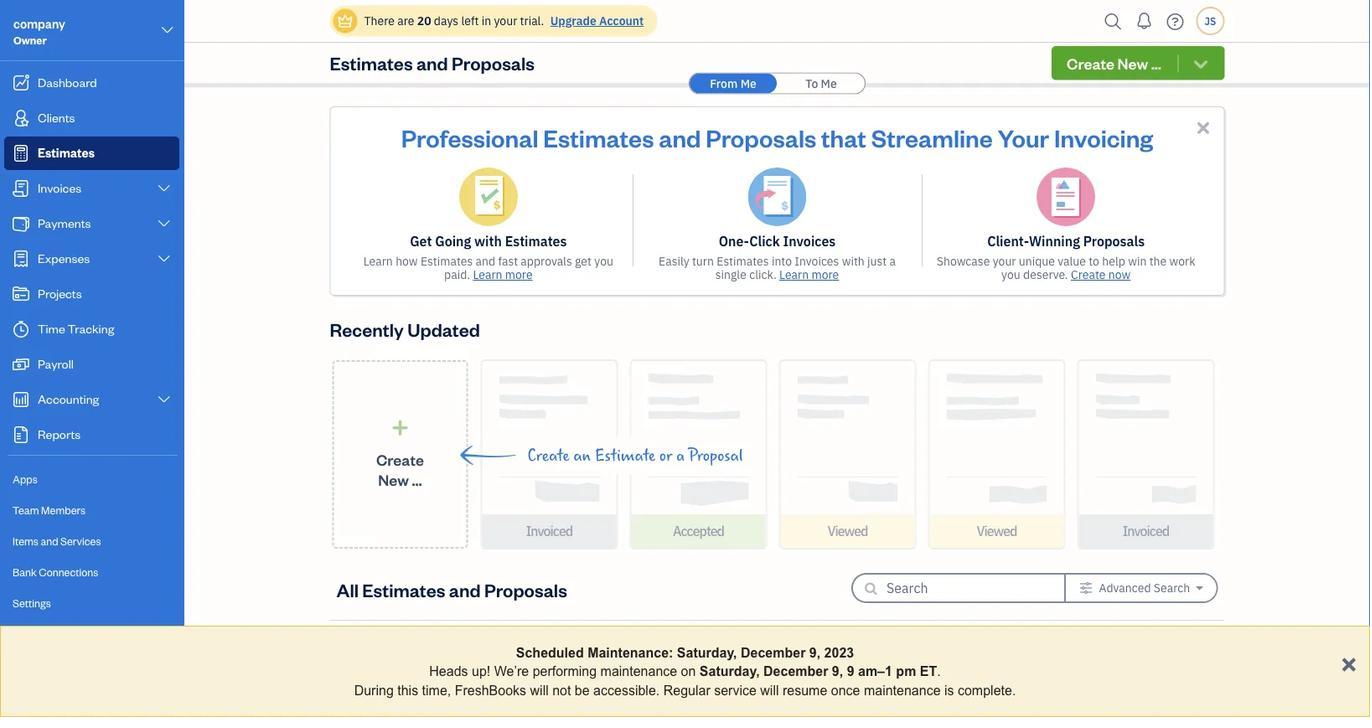 Task type: locate. For each thing, give the bounding box(es) containing it.
learn more down one-click invoices at the right of page
[[779, 267, 839, 282]]

0 vertical spatial chevron large down image
[[156, 182, 172, 195]]

account
[[599, 13, 644, 28]]

.
[[937, 664, 941, 679]]

0 vertical spatial with
[[474, 233, 502, 250]]

1 more from the left
[[505, 267, 533, 282]]

1 vertical spatial create new … button
[[332, 360, 468, 549]]

0 vertical spatial invoices
[[38, 180, 81, 196]]

with up learn how estimates and fast approvals get you paid. on the top left of page
[[474, 233, 502, 250]]

service
[[714, 683, 757, 698]]

1 vertical spatial create new …
[[376, 450, 424, 490]]

freshbooks
[[455, 683, 526, 698]]

learn left how
[[363, 254, 393, 269]]

caretdown image
[[1196, 582, 1203, 595]]

chart image
[[11, 391, 31, 408]]

will right service
[[760, 683, 779, 698]]

1 vertical spatial chevron large down image
[[156, 217, 172, 230]]

1 learn more from the left
[[473, 267, 533, 282]]

saturday, up "on"
[[677, 645, 737, 660]]

invoices right into
[[795, 254, 839, 269]]

dashboard
[[38, 74, 97, 90]]

0 vertical spatial new
[[1118, 53, 1148, 73]]

0 horizontal spatial create new … button
[[332, 360, 468, 549]]

1 horizontal spatial invoiced
[[1123, 523, 1169, 540]]

from me link
[[690, 73, 777, 93]]

we're
[[494, 664, 529, 679]]

0 vertical spatial create new … button
[[1052, 46, 1225, 80]]

invoices
[[38, 180, 81, 196], [783, 233, 836, 250], [795, 254, 839, 269]]

one-click invoices
[[719, 233, 836, 250]]

projects link
[[4, 277, 179, 311]]

1 horizontal spatial create new …
[[1067, 53, 1162, 73]]

not
[[552, 683, 571, 698]]

there
[[364, 13, 395, 28]]

0 vertical spatial a
[[890, 254, 896, 269]]

search image
[[1100, 9, 1127, 34]]

with
[[474, 233, 502, 250], [842, 254, 865, 269]]

you down client-
[[1002, 267, 1021, 282]]

expenses
[[38, 250, 90, 266]]

estimate
[[595, 447, 656, 465]]

deserve.
[[1023, 267, 1068, 282]]

1 horizontal spatial you
[[1002, 267, 1021, 282]]

and down get going with estimates at top
[[476, 254, 495, 269]]

chevron large down image inside payments link
[[156, 217, 172, 230]]

one-
[[719, 233, 749, 250]]

2 me from the left
[[821, 75, 837, 91]]

your
[[494, 13, 517, 28], [993, 254, 1016, 269]]

0 vertical spatial create new …
[[1067, 53, 1162, 73]]

me inside "to me" link
[[821, 75, 837, 91]]

upgrade account link
[[547, 13, 644, 28]]

into
[[772, 254, 792, 269]]

1 chevron large down image from the top
[[156, 182, 172, 195]]

et
[[920, 664, 937, 679]]

showcase your unique value to help win the work you deserve.
[[937, 254, 1196, 282]]

0 horizontal spatial 9,
[[809, 645, 821, 660]]

learn more
[[473, 267, 533, 282], [779, 267, 839, 282]]

0 horizontal spatial more
[[505, 267, 533, 282]]

regular
[[664, 683, 710, 698]]

estimates and proposals
[[330, 51, 535, 75]]

members
[[41, 503, 86, 517]]

invoices inside the main element
[[38, 180, 81, 196]]

will left not
[[530, 683, 549, 698]]

just
[[868, 254, 887, 269]]

0 vertical spatial 9,
[[809, 645, 821, 660]]

search
[[1154, 580, 1190, 596]]

me right from
[[741, 75, 757, 91]]

chevrondown image
[[1191, 54, 1211, 72]]

1 vertical spatial new
[[378, 470, 409, 490]]

team
[[13, 503, 39, 517]]

crown image
[[337, 12, 354, 30]]

1 horizontal spatial …
[[1151, 53, 1162, 73]]

help
[[1102, 254, 1125, 269]]

upgrade
[[550, 13, 597, 28]]

more right into
[[812, 267, 839, 282]]

this
[[397, 683, 418, 698]]

create new … down plus icon
[[376, 450, 424, 490]]

a right just
[[890, 254, 896, 269]]

1 me from the left
[[741, 75, 757, 91]]

1 horizontal spatial learn
[[473, 267, 502, 282]]

get
[[575, 254, 592, 269]]

once
[[831, 683, 860, 698]]

0 horizontal spatial will
[[530, 683, 549, 698]]

payroll link
[[4, 348, 179, 381]]

me
[[741, 75, 757, 91], [821, 75, 837, 91]]

learn right 'click.'
[[779, 267, 809, 282]]

bank
[[13, 565, 37, 579]]

invoiced
[[526, 523, 573, 540], [1123, 523, 1169, 540]]

payments
[[38, 215, 91, 231]]

create new … button
[[1052, 46, 1225, 80], [332, 360, 468, 549]]

2 viewed from the left
[[977, 523, 1017, 540]]

chevron large down image inside expenses link
[[156, 252, 172, 266]]

estimates link
[[4, 137, 179, 170]]

freshbooks image
[[79, 691, 106, 711]]

1 horizontal spatial 9,
[[832, 664, 843, 679]]

0 horizontal spatial a
[[676, 447, 685, 465]]

maintenance down pm at right bottom
[[864, 683, 941, 698]]

there are 20 days left in your trial. upgrade account
[[364, 13, 644, 28]]

1 horizontal spatial will
[[760, 683, 779, 698]]

professional
[[401, 122, 539, 153]]

tracking
[[68, 321, 114, 337]]

new down the notifications image
[[1118, 53, 1148, 73]]

1 vertical spatial with
[[842, 254, 865, 269]]

0 horizontal spatial new
[[378, 470, 409, 490]]

proposals up the 'scheduled'
[[484, 578, 567, 602]]

0 horizontal spatial viewed
[[828, 523, 868, 540]]

get
[[410, 233, 432, 250]]

days
[[434, 13, 459, 28]]

0 horizontal spatial learn more
[[473, 267, 533, 282]]

items and services
[[13, 534, 101, 548]]

all estimates and proposals
[[337, 578, 567, 602]]

new down plus icon
[[378, 470, 409, 490]]

2 more from the left
[[812, 267, 839, 282]]

connections
[[39, 565, 98, 579]]

get going with estimates image
[[459, 168, 518, 226]]

more down get going with estimates at top
[[505, 267, 533, 282]]

projects
[[38, 285, 82, 301]]

1 horizontal spatial create new … button
[[1052, 46, 1225, 80]]

1 horizontal spatial new
[[1118, 53, 1148, 73]]

learn more for invoices
[[779, 267, 839, 282]]

2 chevron large down image from the top
[[156, 393, 172, 406]]

0 horizontal spatial create new …
[[376, 450, 424, 490]]

estimates
[[330, 51, 413, 75], [543, 122, 654, 153], [38, 145, 95, 160], [505, 233, 567, 250], [421, 254, 473, 269], [717, 254, 769, 269], [362, 578, 445, 602]]

1 invoiced from the left
[[526, 523, 573, 540]]

saturday, up service
[[700, 664, 760, 679]]

client-winning proposals image
[[1037, 168, 1096, 226]]

complete.
[[958, 683, 1016, 698]]

create
[[1067, 53, 1115, 73], [1071, 267, 1106, 282], [528, 447, 570, 465], [376, 450, 424, 470]]

services
[[60, 534, 101, 548]]

you
[[594, 254, 613, 269], [1002, 267, 1021, 282]]

create an estimate or a proposal
[[528, 447, 743, 465]]

payment image
[[11, 215, 31, 232]]

2 horizontal spatial learn
[[779, 267, 809, 282]]

create new … down search icon
[[1067, 53, 1162, 73]]

0 horizontal spatial me
[[741, 75, 757, 91]]

1 vertical spatial your
[[993, 254, 1016, 269]]

me right to at the top of the page
[[821, 75, 837, 91]]

approvals
[[521, 254, 572, 269]]

me inside from me link
[[741, 75, 757, 91]]

1 vertical spatial december
[[764, 664, 828, 679]]

1 horizontal spatial with
[[842, 254, 865, 269]]

0 vertical spatial maintenance
[[601, 664, 677, 679]]

new inside create new …
[[378, 470, 409, 490]]

0 horizontal spatial with
[[474, 233, 502, 250]]

all
[[337, 578, 359, 602]]

2 invoiced from the left
[[1123, 523, 1169, 540]]

more
[[505, 267, 533, 282], [812, 267, 839, 282]]

1 horizontal spatial your
[[993, 254, 1016, 269]]

invoice image
[[11, 180, 31, 197]]

chevron large down image
[[160, 20, 175, 40], [156, 217, 172, 230], [156, 252, 172, 266]]

1 will from the left
[[530, 683, 549, 698]]

1 horizontal spatial a
[[890, 254, 896, 269]]

payroll
[[38, 356, 74, 372]]

and down from me link
[[659, 122, 701, 153]]

0 vertical spatial chevron large down image
[[160, 20, 175, 40]]

1 vertical spatial …
[[412, 470, 422, 490]]

client-
[[987, 233, 1029, 250]]

and down 20
[[416, 51, 448, 75]]

apps
[[13, 472, 38, 486]]

company owner
[[13, 16, 65, 47]]

project image
[[11, 286, 31, 303]]

reports
[[38, 426, 81, 442]]

how
[[396, 254, 418, 269]]

more for invoices
[[812, 267, 839, 282]]

new
[[1118, 53, 1148, 73], [378, 470, 409, 490]]

9, left "2023"
[[809, 645, 821, 660]]

and right "items" at the bottom of the page
[[41, 534, 58, 548]]

maintenance down "maintenance:"
[[601, 664, 677, 679]]

0 horizontal spatial you
[[594, 254, 613, 269]]

timer image
[[11, 321, 31, 338]]

chevron large down image for invoices
[[156, 182, 172, 195]]

2 vertical spatial invoices
[[795, 254, 839, 269]]

your right in
[[494, 13, 517, 28]]

chevron large down image up payments link
[[156, 182, 172, 195]]

0 vertical spatial …
[[1151, 53, 1162, 73]]

with inside easily turn estimates into invoices with just a single click.
[[842, 254, 865, 269]]

2 learn more from the left
[[779, 267, 839, 282]]

0 horizontal spatial your
[[494, 13, 517, 28]]

dashboard image
[[11, 75, 31, 91]]

1 vertical spatial chevron large down image
[[156, 393, 172, 406]]

you inside showcase your unique value to help win the work you deserve.
[[1002, 267, 1021, 282]]

0 horizontal spatial learn
[[363, 254, 393, 269]]

1 vertical spatial 9,
[[832, 664, 843, 679]]

0 vertical spatial saturday,
[[677, 645, 737, 660]]

scheduled
[[516, 645, 584, 660]]

estimate image
[[11, 145, 31, 162]]

bank connections
[[13, 565, 98, 579]]

learn for one-click invoices
[[779, 267, 809, 282]]

1 horizontal spatial more
[[812, 267, 839, 282]]

1 horizontal spatial me
[[821, 75, 837, 91]]

chevron large down image up reports link
[[156, 393, 172, 406]]

9, left 9
[[832, 664, 843, 679]]

1 vertical spatial saturday,
[[700, 664, 760, 679]]

js
[[1205, 14, 1216, 28]]

a
[[890, 254, 896, 269], [676, 447, 685, 465]]

settings
[[13, 596, 51, 610]]

money image
[[11, 356, 31, 373]]

1 horizontal spatial maintenance
[[864, 683, 941, 698]]

invoices up into
[[783, 233, 836, 250]]

click.
[[749, 267, 777, 282]]

1 horizontal spatial learn more
[[779, 267, 839, 282]]

learn right paid.
[[473, 267, 502, 282]]

your down client-
[[993, 254, 1016, 269]]

with left just
[[842, 254, 865, 269]]

0 horizontal spatial …
[[412, 470, 422, 490]]

learn more down get going with estimates at top
[[473, 267, 533, 282]]

2 vertical spatial chevron large down image
[[156, 252, 172, 266]]

1 horizontal spatial viewed
[[977, 523, 1017, 540]]

Search text field
[[887, 575, 1038, 602]]

that
[[821, 122, 867, 153]]

easily turn estimates into invoices with just a single click.
[[659, 254, 896, 282]]

a right or
[[676, 447, 685, 465]]

invoices up the payments
[[38, 180, 81, 196]]

report image
[[11, 427, 31, 443]]

and inside the items and services "link"
[[41, 534, 58, 548]]

you right get
[[594, 254, 613, 269]]

0 horizontal spatial invoiced
[[526, 523, 573, 540]]

to me link
[[778, 73, 865, 93]]

showcase
[[937, 254, 990, 269]]

chevron large down image
[[156, 182, 172, 195], [156, 393, 172, 406]]

team members
[[13, 503, 86, 517]]



Task type: describe. For each thing, give the bounding box(es) containing it.
up!
[[472, 664, 491, 679]]

left
[[461, 13, 479, 28]]

proposals down from me link
[[706, 122, 817, 153]]

client-winning proposals
[[987, 233, 1145, 250]]

me for from me
[[741, 75, 757, 91]]

proposal
[[689, 447, 743, 465]]

9
[[847, 664, 854, 679]]

heads
[[429, 664, 468, 679]]

invoicing
[[1054, 122, 1153, 153]]

invoices link
[[4, 172, 179, 205]]

win
[[1128, 254, 1147, 269]]

× button
[[1341, 647, 1357, 678]]

scheduled maintenance: saturday, december 9, 2023 heads up! we're performing maintenance on saturday, december 9, 9 am–1 pm et . during this time, freshbooks will not be accessible. regular service will resume once maintenance is complete.
[[354, 645, 1016, 698]]

clients
[[38, 109, 75, 125]]

recently
[[330, 317, 404, 341]]

go to help image
[[1162, 9, 1189, 34]]

easily
[[659, 254, 689, 269]]

learn inside learn how estimates and fast approvals get you paid.
[[363, 254, 393, 269]]

estimates inside learn how estimates and fast approvals get you paid.
[[421, 254, 473, 269]]

0 vertical spatial december
[[741, 645, 806, 660]]

time
[[38, 321, 65, 337]]

… inside create new …
[[412, 470, 422, 490]]

proposals up help in the right top of the page
[[1083, 233, 1145, 250]]

invoices inside easily turn estimates into invoices with just a single click.
[[795, 254, 839, 269]]

now
[[1109, 267, 1131, 282]]

recently updated
[[330, 317, 480, 341]]

learn more for with
[[473, 267, 533, 282]]

in
[[482, 13, 491, 28]]

going
[[435, 233, 471, 250]]

work
[[1170, 254, 1196, 269]]

1 vertical spatial invoices
[[783, 233, 836, 250]]

1 vertical spatial a
[[676, 447, 685, 465]]

0 vertical spatial your
[[494, 13, 517, 28]]

you inside learn how estimates and fast approvals get you paid.
[[594, 254, 613, 269]]

pm
[[896, 664, 916, 679]]

payments link
[[4, 207, 179, 241]]

are
[[397, 13, 414, 28]]

accessible.
[[593, 683, 660, 698]]

notifications image
[[1131, 4, 1158, 38]]

an
[[573, 447, 591, 465]]

advanced
[[1099, 580, 1151, 596]]

to me
[[806, 75, 837, 91]]

during
[[354, 683, 394, 698]]

create now
[[1071, 267, 1131, 282]]

0 horizontal spatial maintenance
[[601, 664, 677, 679]]

or
[[659, 447, 673, 465]]

accepted
[[673, 523, 724, 540]]

expenses link
[[4, 242, 179, 276]]

accounting link
[[4, 383, 179, 417]]

from
[[710, 75, 738, 91]]

create new … button for estimates and proposals
[[1052, 46, 1225, 80]]

unique
[[1019, 254, 1055, 269]]

bank connections link
[[4, 558, 179, 588]]

time,
[[422, 683, 451, 698]]

chevron large down image for expenses
[[156, 252, 172, 266]]

and up the heads
[[449, 578, 481, 602]]

proposals down in
[[452, 51, 535, 75]]

a inside easily turn estimates into invoices with just a single click.
[[890, 254, 896, 269]]

single
[[715, 267, 747, 282]]

from me
[[710, 75, 757, 91]]

winning
[[1029, 233, 1080, 250]]

time tracking link
[[4, 313, 179, 346]]

the
[[1150, 254, 1167, 269]]

get going with estimates
[[410, 233, 567, 250]]

turn
[[692, 254, 714, 269]]

on
[[681, 664, 696, 679]]

trial.
[[520, 13, 544, 28]]

1 viewed from the left
[[828, 523, 868, 540]]

2023
[[824, 645, 854, 660]]

estimates inside easily turn estimates into invoices with just a single click.
[[717, 254, 769, 269]]

to
[[806, 75, 818, 91]]

learn for get going with estimates
[[473, 267, 502, 282]]

time tracking
[[38, 321, 114, 337]]

resume
[[783, 683, 827, 698]]

performing
[[533, 664, 597, 679]]

estimates inside estimates link
[[38, 145, 95, 160]]

client image
[[11, 110, 31, 127]]

and inside learn how estimates and fast approvals get you paid.
[[476, 254, 495, 269]]

chevron large down image for payments
[[156, 217, 172, 230]]

company
[[13, 16, 65, 31]]

js button
[[1196, 7, 1225, 35]]

is
[[945, 683, 954, 698]]

updated
[[407, 317, 480, 341]]

create new … button for create an estimate or a proposal
[[332, 360, 468, 549]]

click
[[749, 233, 780, 250]]

your inside showcase your unique value to help win the work you deserve.
[[993, 254, 1016, 269]]

dashboard link
[[4, 66, 179, 100]]

main element
[[0, 0, 226, 717]]

plus image
[[391, 419, 410, 436]]

paid.
[[444, 267, 470, 282]]

your
[[998, 122, 1049, 153]]

clients link
[[4, 101, 179, 135]]

more for with
[[505, 267, 533, 282]]

close image
[[1194, 118, 1213, 137]]

1 vertical spatial maintenance
[[864, 683, 941, 698]]

reports link
[[4, 418, 179, 452]]

learn how estimates and fast approvals get you paid.
[[363, 254, 613, 282]]

professional estimates and proposals that streamline your invoicing
[[401, 122, 1153, 153]]

chevron large down image for accounting
[[156, 393, 172, 406]]

×
[[1341, 647, 1357, 678]]

× dialog
[[0, 626, 1370, 717]]

items
[[13, 534, 38, 548]]

expense image
[[11, 251, 31, 267]]

apps link
[[4, 465, 179, 494]]

2 will from the left
[[760, 683, 779, 698]]

me for to me
[[821, 75, 837, 91]]

one-click invoices image
[[748, 168, 807, 226]]

settings image
[[1080, 582, 1093, 595]]

be
[[575, 683, 590, 698]]

maintenance:
[[588, 645, 673, 660]]

fast
[[498, 254, 518, 269]]

owner
[[13, 33, 47, 47]]



Task type: vqa. For each thing, say whether or not it's contained in the screenshot.
the 'Payroll'
yes



